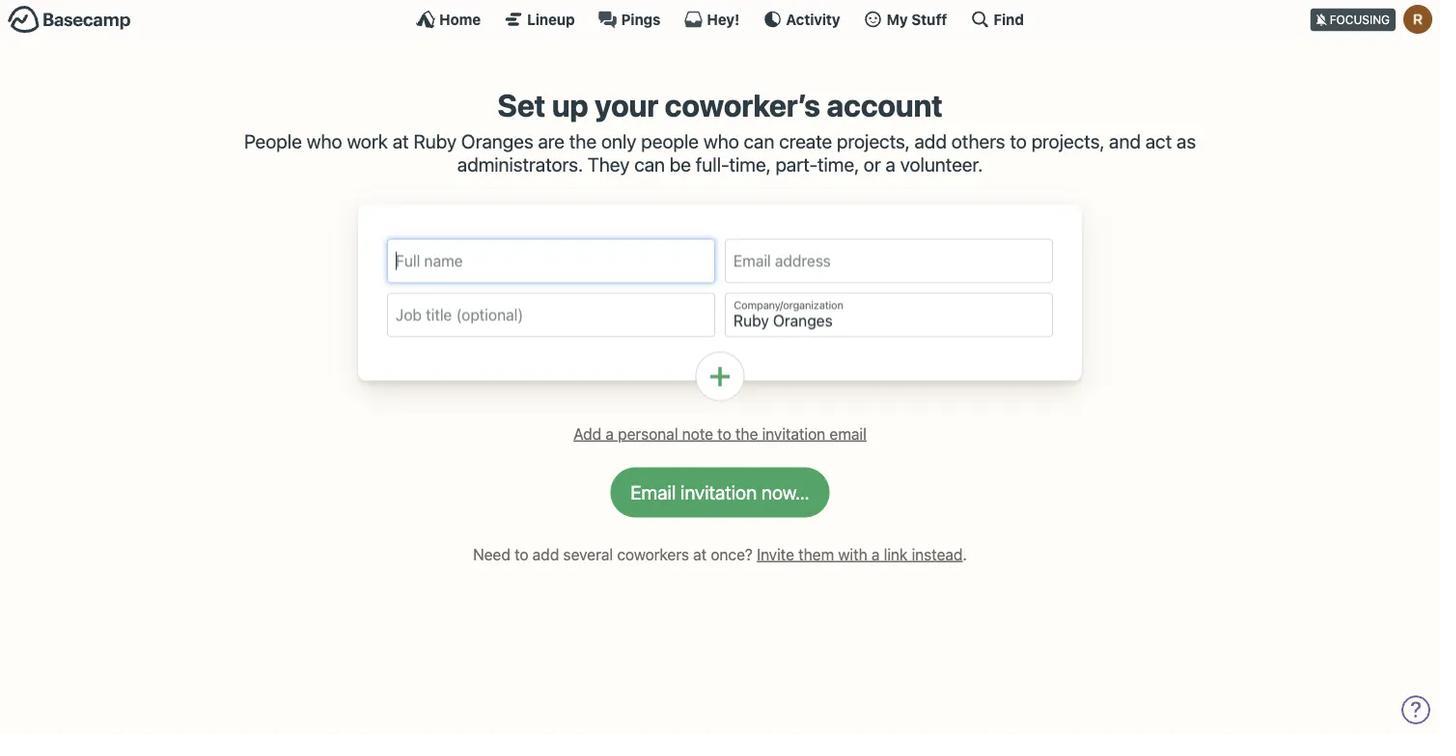 Task type: describe. For each thing, give the bounding box(es) containing it.
add a personal note to the invitation email button
[[566, 420, 874, 449]]

a inside button
[[606, 425, 614, 443]]

or
[[864, 153, 881, 176]]

need
[[473, 546, 510, 564]]

as
[[1177, 130, 1196, 153]]

find button
[[970, 10, 1024, 29]]

email
[[830, 425, 867, 443]]

hey!
[[707, 11, 740, 28]]

are
[[538, 130, 565, 153]]

once?
[[711, 546, 753, 564]]

Full name text field
[[387, 239, 715, 283]]

a inside set up your coworker's account people who work at ruby oranges are the only people who can create projects, add others to projects, and act as administrators. they can be full-time, part-time, or a volunteer.
[[886, 153, 896, 176]]

instead
[[912, 546, 963, 564]]

pings button
[[598, 10, 661, 29]]

2 projects, from the left
[[1032, 130, 1105, 153]]

they
[[588, 153, 630, 176]]

your
[[595, 87, 658, 124]]

oranges
[[461, 130, 533, 153]]

ruby image
[[1404, 5, 1432, 34]]

2 time, from the left
[[818, 153, 859, 176]]

home
[[439, 11, 481, 28]]

2 who from the left
[[704, 130, 739, 153]]

invite them with a link instead link
[[757, 546, 963, 564]]

people
[[244, 130, 302, 153]]

note
[[682, 425, 713, 443]]

up
[[552, 87, 588, 124]]

with
[[838, 546, 867, 564]]

invitation
[[762, 425, 826, 443]]

1 horizontal spatial a
[[872, 546, 880, 564]]

.
[[963, 546, 967, 564]]

act
[[1146, 130, 1172, 153]]

set
[[497, 87, 546, 124]]

people
[[641, 130, 699, 153]]

the inside set up your coworker's account people who work at ruby oranges are the only people who can create projects, add others to projects, and act as administrators. they can be full-time, part-time, or a volunteer.
[[569, 130, 597, 153]]

lineup link
[[504, 10, 575, 29]]

invite
[[757, 546, 794, 564]]

add a personal note to the invitation email
[[574, 425, 867, 443]]

administrators.
[[457, 153, 583, 176]]

0 horizontal spatial can
[[634, 153, 665, 176]]

stuff
[[912, 11, 947, 28]]

0 horizontal spatial add
[[533, 546, 559, 564]]

add inside set up your coworker's account people who work at ruby oranges are the only people who can create projects, add others to projects, and act as administrators. they can be full-time, part-time, or a volunteer.
[[915, 130, 947, 153]]

1 horizontal spatial can
[[744, 130, 775, 153]]

to inside set up your coworker's account people who work at ruby oranges are the only people who can create projects, add others to projects, and act as administrators. they can be full-time, part-time, or a volunteer.
[[1010, 130, 1027, 153]]

full-
[[696, 153, 729, 176]]

2 vertical spatial to
[[515, 546, 529, 564]]



Task type: locate. For each thing, give the bounding box(es) containing it.
need to add several coworkers at once? invite them with a link instead .
[[473, 546, 967, 564]]

ruby
[[414, 130, 457, 153]]

1 vertical spatial a
[[606, 425, 614, 443]]

1 horizontal spatial the
[[736, 425, 758, 443]]

pings
[[621, 11, 661, 28]]

0 horizontal spatial projects,
[[837, 130, 910, 153]]

1 vertical spatial to
[[717, 425, 731, 443]]

1 who from the left
[[307, 130, 342, 153]]

time,
[[729, 153, 771, 176], [818, 153, 859, 176]]

1 horizontal spatial add
[[915, 130, 947, 153]]

None submit
[[610, 468, 830, 518]]

to right note
[[717, 425, 731, 443]]

personal
[[618, 425, 678, 443]]

hey! button
[[684, 10, 740, 29]]

add up volunteer.
[[915, 130, 947, 153]]

switch accounts image
[[8, 5, 131, 35]]

only
[[601, 130, 637, 153]]

a right add
[[606, 425, 614, 443]]

coworkers
[[617, 546, 689, 564]]

a left link
[[872, 546, 880, 564]]

them
[[798, 546, 834, 564]]

and
[[1109, 130, 1141, 153]]

activity link
[[763, 10, 840, 29]]

0 vertical spatial a
[[886, 153, 896, 176]]

1 vertical spatial add
[[533, 546, 559, 564]]

0 horizontal spatial time,
[[729, 153, 771, 176]]

my stuff button
[[864, 10, 947, 29]]

1 horizontal spatial to
[[717, 425, 731, 443]]

1 horizontal spatial time,
[[818, 153, 859, 176]]

1 vertical spatial at
[[693, 546, 707, 564]]

can left be
[[634, 153, 665, 176]]

2 vertical spatial a
[[872, 546, 880, 564]]

0 horizontal spatial a
[[606, 425, 614, 443]]

the right 'are'
[[569, 130, 597, 153]]

to inside the add a personal note to the invitation email button
[[717, 425, 731, 443]]

Job title (optional) text field
[[387, 293, 715, 338]]

projects, left and
[[1032, 130, 1105, 153]]

time, left part-
[[729, 153, 771, 176]]

Company/organization text field
[[725, 293, 1053, 338]]

at left the "once?" at the bottom
[[693, 546, 707, 564]]

several
[[563, 546, 613, 564]]

projects, up or
[[837, 130, 910, 153]]

at
[[393, 130, 409, 153], [693, 546, 707, 564]]

2 horizontal spatial to
[[1010, 130, 1027, 153]]

add left several
[[533, 546, 559, 564]]

focusing button
[[1311, 0, 1440, 38]]

0 vertical spatial at
[[393, 130, 409, 153]]

who left work
[[307, 130, 342, 153]]

at inside set up your coworker's account people who work at ruby oranges are the only people who can create projects, add others to projects, and act as administrators. they can be full-time, part-time, or a volunteer.
[[393, 130, 409, 153]]

1 time, from the left
[[729, 153, 771, 176]]

set up your coworker's account people who work at ruby oranges are the only people who can create projects, add others to projects, and act as administrators. they can be full-time, part-time, or a volunteer.
[[244, 87, 1196, 176]]

main element
[[0, 0, 1440, 38]]

volunteer.
[[900, 153, 983, 176]]

add
[[915, 130, 947, 153], [533, 546, 559, 564]]

the left invitation
[[736, 425, 758, 443]]

others
[[952, 130, 1005, 153]]

focusing
[[1330, 13, 1390, 27]]

0 vertical spatial add
[[915, 130, 947, 153]]

who
[[307, 130, 342, 153], [704, 130, 739, 153]]

activity
[[786, 11, 840, 28]]

Email address email field
[[725, 239, 1053, 283]]

1 projects, from the left
[[837, 130, 910, 153]]

at right work
[[393, 130, 409, 153]]

lineup
[[527, 11, 575, 28]]

work
[[347, 130, 388, 153]]

projects,
[[837, 130, 910, 153], [1032, 130, 1105, 153]]

coworker's
[[665, 87, 820, 124]]

company/organization
[[734, 299, 844, 312]]

my stuff
[[887, 11, 947, 28]]

to right need
[[515, 546, 529, 564]]

my
[[887, 11, 908, 28]]

2 horizontal spatial a
[[886, 153, 896, 176]]

a right or
[[886, 153, 896, 176]]

1 horizontal spatial at
[[693, 546, 707, 564]]

home link
[[416, 10, 481, 29]]

who up full-
[[704, 130, 739, 153]]

0 vertical spatial to
[[1010, 130, 1027, 153]]

0 horizontal spatial at
[[393, 130, 409, 153]]

link
[[884, 546, 908, 564]]

1 vertical spatial the
[[736, 425, 758, 443]]

to
[[1010, 130, 1027, 153], [717, 425, 731, 443], [515, 546, 529, 564]]

the inside button
[[736, 425, 758, 443]]

find
[[994, 11, 1024, 28]]

0 horizontal spatial to
[[515, 546, 529, 564]]

create
[[779, 130, 832, 153]]

1 horizontal spatial projects,
[[1032, 130, 1105, 153]]

can down coworker's
[[744, 130, 775, 153]]

0 horizontal spatial the
[[569, 130, 597, 153]]

the
[[569, 130, 597, 153], [736, 425, 758, 443]]

add
[[574, 425, 602, 443]]

0 horizontal spatial who
[[307, 130, 342, 153]]

time, left or
[[818, 153, 859, 176]]

a
[[886, 153, 896, 176], [606, 425, 614, 443], [872, 546, 880, 564]]

1 horizontal spatial who
[[704, 130, 739, 153]]

be
[[670, 153, 691, 176]]

to right others
[[1010, 130, 1027, 153]]

can
[[744, 130, 775, 153], [634, 153, 665, 176]]

account
[[827, 87, 943, 124]]

part-
[[775, 153, 818, 176]]

0 vertical spatial the
[[569, 130, 597, 153]]



Task type: vqa. For each thing, say whether or not it's contained in the screenshot.
add
yes



